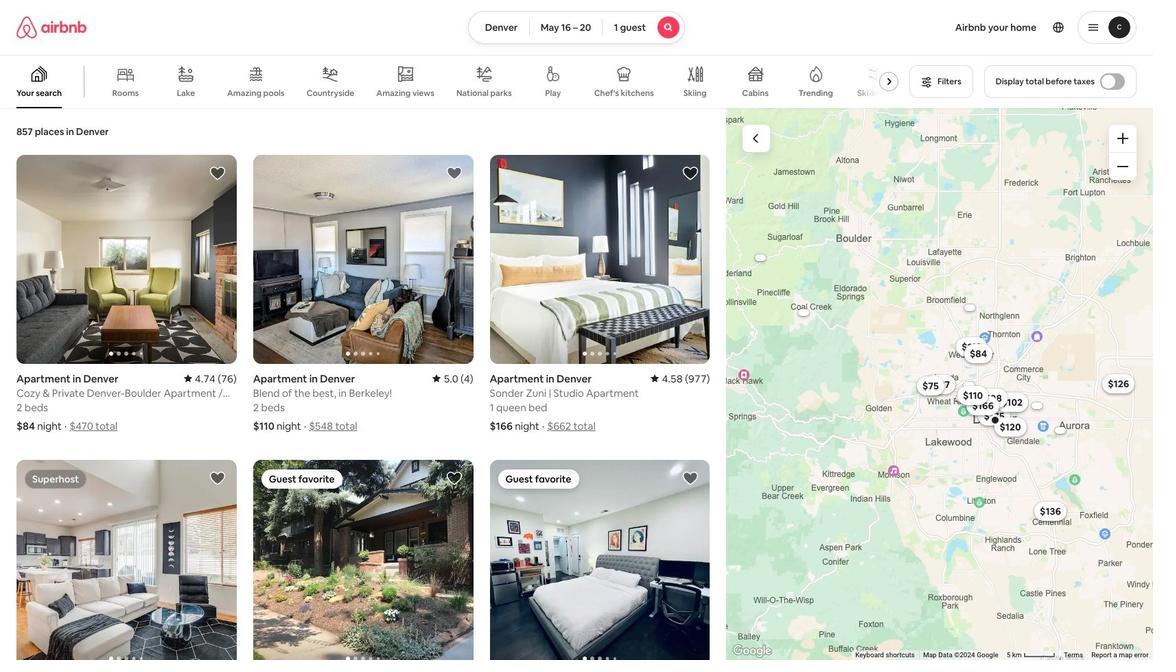 Task type: locate. For each thing, give the bounding box(es) containing it.
google map
showing 36 stays. region
[[726, 108, 1153, 661]]

zoom in image
[[1117, 133, 1128, 144]]

group
[[0, 55, 904, 108], [16, 155, 237, 364], [253, 155, 473, 364], [490, 155, 710, 364], [16, 460, 237, 661], [253, 460, 473, 661], [490, 460, 710, 661]]

2 horizontal spatial add to wishlist: apartment in denver image
[[683, 165, 699, 182]]

2 add to wishlist: guest suite in denver image from the left
[[683, 471, 699, 487]]

1 horizontal spatial add to wishlist: guest suite in denver image
[[683, 471, 699, 487]]

0 horizontal spatial add to wishlist: apartment in denver image
[[209, 165, 226, 182]]

0 horizontal spatial add to wishlist: guest suite in denver image
[[446, 471, 462, 487]]

1 horizontal spatial add to wishlist: apartment in denver image
[[446, 165, 462, 182]]

add to wishlist: apartment in denver image
[[209, 165, 226, 182], [446, 165, 462, 182], [683, 165, 699, 182]]

profile element
[[702, 0, 1137, 55]]

google image
[[730, 643, 775, 661]]

None search field
[[468, 11, 685, 44]]

add to wishlist: guest suite in denver image
[[446, 471, 462, 487], [683, 471, 699, 487]]

2 add to wishlist: apartment in denver image from the left
[[446, 165, 462, 182]]

1 add to wishlist: apartment in denver image from the left
[[209, 165, 226, 182]]



Task type: vqa. For each thing, say whether or not it's contained in the screenshot.
Pay inside Pay monthly with Klarna From $57 per month for 12 months. Interest may apply.
no



Task type: describe. For each thing, give the bounding box(es) containing it.
add to wishlist: home in denver image
[[209, 471, 226, 487]]

3 add to wishlist: apartment in denver image from the left
[[683, 165, 699, 182]]

the location you searched image
[[990, 415, 1001, 426]]

1 add to wishlist: guest suite in denver image from the left
[[446, 471, 462, 487]]

zoom out image
[[1117, 161, 1128, 172]]



